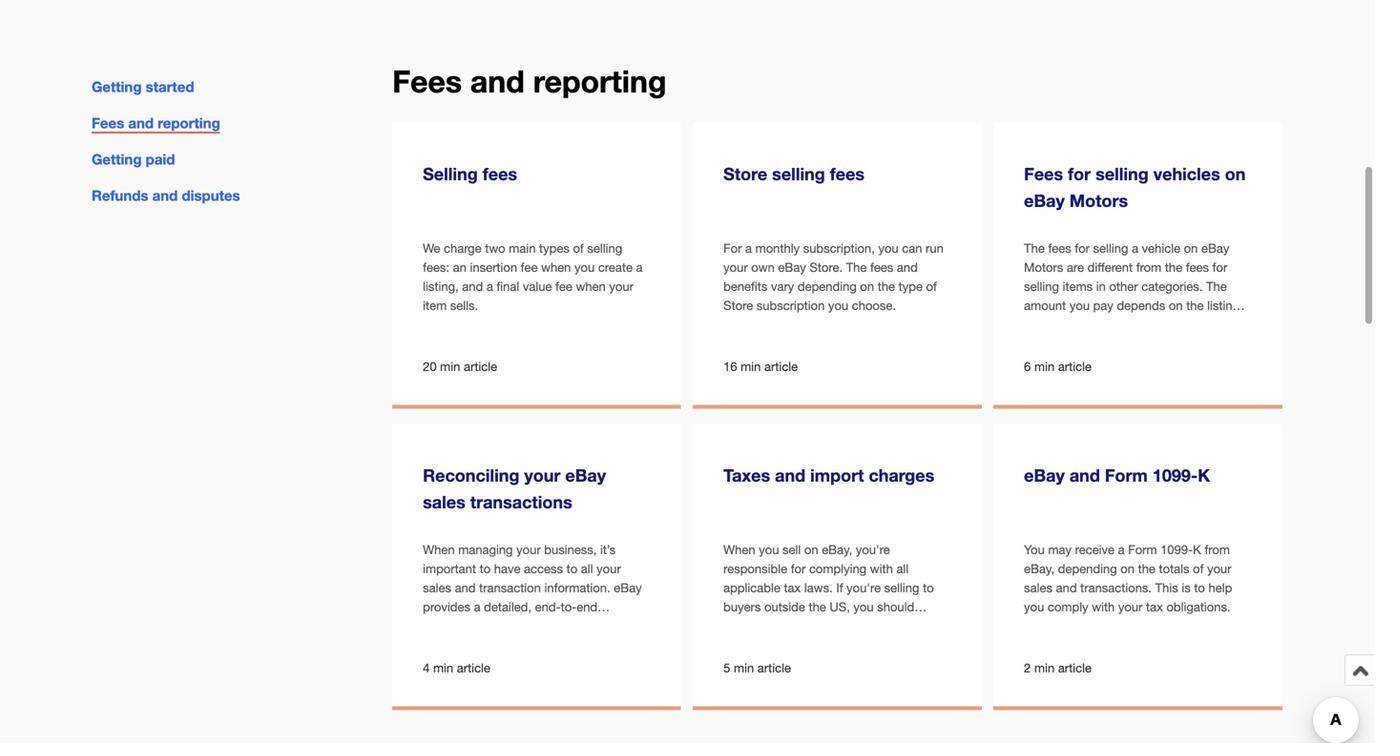 Task type: vqa. For each thing, say whether or not it's contained in the screenshot.
the right Purse
no



Task type: locate. For each thing, give the bounding box(es) containing it.
1 vertical spatial depending
[[1058, 562, 1117, 576]]

are left accurate
[[423, 657, 440, 672]]

0 horizontal spatial tax
[[784, 581, 801, 596]]

package
[[1024, 317, 1072, 332], [1137, 336, 1184, 351]]

charges inside "when you sell on ebay, you're responsible for complying with all applicable tax laws. if you're selling to buyers outside the us, you should inform them about the potential import charges they'll need to pay when they receive their item."
[[724, 638, 768, 653]]

1 vertical spatial package
[[1137, 336, 1184, 351]]

1 vertical spatial reporting
[[158, 115, 220, 132]]

1 horizontal spatial are
[[1067, 260, 1084, 275]]

inform
[[724, 619, 759, 634]]

fees inside fees for selling vehicles on ebay motors
[[1024, 163, 1063, 184]]

1 vertical spatial form
[[1128, 543, 1157, 557]]

0 horizontal spatial the
[[846, 260, 867, 275]]

1 vertical spatial motors
[[1024, 260, 1063, 275]]

1 horizontal spatial import
[[901, 619, 937, 634]]

1 horizontal spatial listing
[[1207, 298, 1240, 313]]

on up transactions.
[[1121, 562, 1135, 576]]

your down create
[[609, 279, 634, 294]]

all inside "when you sell on ebay, you're responsible for complying with all applicable tax laws. if you're selling to buyers outside the us, you should inform them about the potential import charges they'll need to pay when they receive their item."
[[897, 562, 909, 576]]

can left run
[[902, 241, 922, 256]]

and inside fees and reporting link
[[128, 115, 154, 132]]

form
[[1105, 465, 1148, 486], [1128, 543, 1157, 557]]

2 horizontal spatial all
[[897, 562, 909, 576]]

0 vertical spatial ebay,
[[822, 543, 852, 557]]

features
[[1171, 356, 1215, 370]]

2 when from the left
[[724, 543, 755, 557]]

min right 4
[[433, 661, 453, 675]]

article for fees for selling vehicles on ebay motors
[[1058, 359, 1092, 374]]

0 vertical spatial 1099-
[[1153, 465, 1198, 486]]

k
[[1198, 465, 1210, 486], [1193, 543, 1201, 557]]

on down categories.
[[1169, 298, 1183, 313]]

your
[[724, 260, 748, 275], [609, 279, 634, 294], [524, 465, 561, 486], [516, 543, 541, 557], [597, 562, 621, 576], [1207, 562, 1232, 576], [1118, 600, 1143, 615], [518, 619, 542, 634], [531, 638, 556, 653]]

outside
[[764, 600, 805, 615]]

a up transactions.
[[1118, 543, 1125, 557]]

0 horizontal spatial fees and reporting
[[92, 115, 220, 132]]

different down plus.
[[1024, 356, 1069, 370]]

1 horizontal spatial receive
[[1075, 543, 1115, 557]]

the down 'subscription,'
[[846, 260, 867, 275]]

of right types
[[573, 241, 584, 256]]

on right vehicles
[[1225, 163, 1246, 184]]

receive
[[1075, 543, 1115, 557], [724, 657, 763, 672]]

2 store from the top
[[724, 298, 753, 313]]

4 min article
[[423, 661, 490, 675]]

1 vertical spatial receive
[[724, 657, 763, 672]]

all up information.
[[581, 562, 593, 576]]

getting for getting paid
[[92, 151, 142, 168]]

article for ebay and form 1099-k
[[1058, 661, 1092, 675]]

depending down may
[[1058, 562, 1117, 576]]

ebay up items
[[1024, 190, 1065, 211]]

when inside "when you sell on ebay, you're responsible for complying with all applicable tax laws. if you're selling to buyers outside the us, you should inform them about the potential import charges they'll need to pay when they receive their item."
[[876, 638, 906, 653]]

when up important
[[423, 543, 455, 557]]

transaction
[[479, 581, 541, 596]]

k inside you may receive a form 1099-k from ebay, depending on the totals of your sales and transactions. this is to help you comply with your tax obligations.
[[1193, 543, 1201, 557]]

import right taxes at right
[[810, 465, 864, 486]]

a right for
[[745, 241, 752, 256]]

0 vertical spatial fees
[[392, 63, 462, 99]]

pay down in
[[1093, 298, 1114, 313]]

form inside you may receive a form 1099-k from ebay, depending on the totals of your sales and transactions. this is to help you comply with your tax obligations.
[[1128, 543, 1157, 557]]

refunds and disputes link
[[92, 187, 240, 204]]

a inside when managing your business, it's important to have access to all your sales and transaction information. ebay provides a detailed, end-to-end breakdown of all your selling activity, so you can make sure your internal records are accurate and up to date.
[[474, 600, 481, 615]]

you
[[1024, 543, 1045, 557]]

fees for selling vehicles on ebay motors
[[1024, 163, 1246, 211]]

sells.
[[450, 298, 478, 313]]

min right 20
[[440, 359, 460, 374]]

store
[[724, 163, 767, 184], [724, 298, 753, 313]]

2 horizontal spatial fees
[[1024, 163, 1063, 184]]

a inside you may receive a form 1099-k from ebay, depending on the totals of your sales and transactions. this is to help you comply with your tax obligations.
[[1118, 543, 1125, 557]]

each
[[1070, 336, 1097, 351]]

ebay
[[1024, 190, 1065, 211], [1202, 241, 1230, 256], [778, 260, 806, 275], [565, 465, 606, 486], [1024, 465, 1065, 486], [614, 581, 642, 596]]

ebay inside for a monthly subscription, you can run your own ebay store. the fees and benefits vary depending on the type of store subscription you choose.
[[778, 260, 806, 275]]

1 vertical spatial ebay,
[[1024, 562, 1055, 576]]

1 horizontal spatial all
[[581, 562, 593, 576]]

getting started link
[[92, 78, 194, 95]]

to right up
[[537, 657, 548, 672]]

of inside you may receive a form 1099-k from ebay, depending on the totals of your sales and transactions. this is to help you comply with your tax obligations.
[[1193, 562, 1204, 576]]

with down transactions.
[[1092, 600, 1115, 615]]

on up choose.
[[860, 279, 874, 294]]

laws.
[[804, 581, 833, 596]]

6 min article
[[1024, 359, 1092, 374]]

all down detailed,
[[502, 619, 515, 634]]

article
[[464, 359, 497, 374], [764, 359, 798, 374], [1058, 359, 1092, 374], [457, 661, 490, 675], [758, 661, 791, 675], [1058, 661, 1092, 675]]

with up should
[[870, 562, 893, 576]]

them
[[762, 619, 790, 634]]

0 horizontal spatial when
[[541, 260, 571, 275]]

when for taxes and import charges
[[724, 543, 755, 557]]

a
[[745, 241, 752, 256], [1132, 241, 1139, 256], [636, 260, 643, 275], [487, 279, 493, 294], [1237, 356, 1244, 370], [1118, 543, 1125, 557], [474, 600, 481, 615]]

0 horizontal spatial import
[[810, 465, 864, 486]]

may
[[1048, 543, 1072, 557]]

0 vertical spatial package
[[1024, 317, 1072, 332]]

on inside fees for selling vehicles on ebay motors
[[1225, 163, 1246, 184]]

selling inside fees for selling vehicles on ebay motors
[[1096, 163, 1149, 184]]

with
[[870, 562, 893, 576], [1092, 600, 1115, 615]]

charge
[[444, 241, 482, 256]]

1 horizontal spatial pay
[[1093, 298, 1114, 313]]

0 horizontal spatial charges
[[724, 638, 768, 653]]

1 vertical spatial fees and reporting
[[92, 115, 220, 132]]

you inside when managing your business, it's important to have access to all your sales and transaction information. ebay provides a detailed, end-to-end breakdown of all your selling activity, so you can make sure your internal records are accurate and up to date.
[[423, 638, 443, 653]]

the up categories.
[[1165, 260, 1183, 275]]

comply
[[1048, 600, 1089, 615]]

article for store selling fees
[[764, 359, 798, 374]]

the inside for a monthly subscription, you can run your own ebay store. the fees and benefits vary depending on the type of store subscription you choose.
[[878, 279, 895, 294]]

depending inside you may receive a form 1099-k from ebay, depending on the totals of your sales and transactions. this is to help you comply with your tax obligations.
[[1058, 562, 1117, 576]]

you're right if
[[847, 581, 881, 596]]

taxes and import charges
[[724, 465, 935, 486]]

selling up create
[[587, 241, 622, 256]]

you
[[878, 241, 899, 256], [575, 260, 595, 275], [828, 298, 849, 313], [1070, 298, 1090, 313], [1075, 317, 1095, 332], [759, 543, 779, 557], [854, 600, 874, 615], [1024, 600, 1044, 615], [423, 638, 443, 653]]

1 horizontal spatial fee
[[555, 279, 572, 294]]

choose.
[[852, 298, 896, 313]]

fees up categories.
[[1186, 260, 1209, 275]]

the left totals
[[1138, 562, 1156, 576]]

1 horizontal spatial with
[[1092, 600, 1115, 615]]

sales inside when managing your business, it's important to have access to all your sales and transaction information. ebay provides a detailed, end-to-end breakdown of all your selling activity, so you can make sure your internal records are accurate and up to date.
[[423, 581, 451, 596]]

when inside "when you sell on ebay, you're responsible for complying with all applicable tax laws. if you're selling to buyers outside the us, you should inform them about the potential import charges they'll need to pay when they receive their item."
[[724, 543, 755, 557]]

1 vertical spatial listing
[[1101, 336, 1133, 351]]

amount
[[1024, 298, 1066, 313]]

main
[[509, 241, 536, 256]]

1 vertical spatial tax
[[1146, 600, 1163, 615]]

selling up amount
[[1024, 279, 1059, 294]]

listing up premium,
[[1207, 298, 1240, 313]]

1 vertical spatial k
[[1193, 543, 1201, 557]]

pay down potential
[[853, 638, 873, 653]]

1 vertical spatial with
[[1092, 600, 1115, 615]]

own
[[751, 260, 775, 275]]

1099-
[[1153, 465, 1198, 486], [1161, 543, 1193, 557]]

end-
[[535, 600, 561, 615]]

bundled
[[1122, 356, 1167, 370]]

when down potential
[[876, 638, 906, 653]]

selling inside "when you sell on ebay, you're responsible for complying with all applicable tax laws. if you're selling to buyers outside the us, you should inform them about the potential import charges they'll need to pay when they receive their item."
[[884, 581, 920, 596]]

for
[[1068, 163, 1091, 184], [1075, 241, 1090, 256], [1213, 260, 1228, 275], [1219, 356, 1234, 370], [791, 562, 806, 576]]

if
[[836, 581, 843, 596]]

your up transactions
[[524, 465, 561, 486]]

your down for
[[724, 260, 748, 275]]

min right 16
[[741, 359, 761, 374]]

1 horizontal spatial depending
[[1058, 562, 1117, 576]]

and inside for a monthly subscription, you can run your own ebay store. the fees and benefits vary depending on the type of store subscription you choose.
[[897, 260, 918, 275]]

1 horizontal spatial charges
[[869, 465, 935, 486]]

2 getting from the top
[[92, 151, 142, 168]]

fee right value
[[555, 279, 572, 294]]

1 vertical spatial different
[[1024, 356, 1069, 370]]

should
[[877, 600, 915, 615]]

0 vertical spatial different
[[1088, 260, 1133, 275]]

0 vertical spatial the
[[1024, 241, 1045, 256]]

2 vertical spatial the
[[1206, 279, 1227, 294]]

0 horizontal spatial with
[[870, 562, 893, 576]]

getting up refunds
[[92, 151, 142, 168]]

0 vertical spatial with
[[870, 562, 893, 576]]

1 horizontal spatial different
[[1088, 260, 1133, 275]]

1 horizontal spatial when
[[576, 279, 606, 294]]

pay inside "when you sell on ebay, you're responsible for complying with all applicable tax laws. if you're selling to buyers outside the us, you should inform them about the potential import charges they'll need to pay when they receive their item."
[[853, 638, 873, 653]]

when managing your business, it's important to have access to all your sales and transaction information. ebay provides a detailed, end-to-end breakdown of all your selling activity, so you can make sure your internal records are accurate and up to date.
[[423, 543, 645, 672]]

1 vertical spatial getting
[[92, 151, 142, 168]]

min for fees for selling vehicles on ebay motors
[[1035, 359, 1055, 374]]

the inside you may receive a form 1099-k from ebay, depending on the totals of your sales and transactions. this is to help you comply with your tax obligations.
[[1138, 562, 1156, 576]]

1 vertical spatial from
[[1205, 543, 1230, 557]]

ebay up 'so'
[[614, 581, 642, 596]]

sell
[[783, 543, 801, 557]]

0 horizontal spatial receive
[[724, 657, 763, 672]]

selling inside when managing your business, it's important to have access to all your sales and transaction information. ebay provides a detailed, end-to-end breakdown of all your selling activity, so you can make sure your internal records are accurate and up to date.
[[546, 619, 581, 634]]

from
[[1136, 260, 1162, 275], [1205, 543, 1230, 557]]

0 vertical spatial depending
[[798, 279, 857, 294]]

1 horizontal spatial fees
[[392, 63, 462, 99]]

1 vertical spatial store
[[724, 298, 753, 313]]

import
[[810, 465, 864, 486], [901, 619, 937, 634]]

1 vertical spatial the
[[846, 260, 867, 275]]

from inside the fees for selling a vehicle on ebay motors are different from the fees for selling items in other categories. the amount you pay depends on the listing package you choose – basic, premium, or plus. each listing package offers different levels of bundled features for a set fee.
[[1136, 260, 1162, 275]]

1 vertical spatial pay
[[853, 638, 873, 653]]

1 vertical spatial can
[[447, 638, 467, 653]]

tax up outside
[[784, 581, 801, 596]]

1 getting from the top
[[92, 78, 142, 95]]

when down create
[[576, 279, 606, 294]]

can down breakdown
[[447, 638, 467, 653]]

1 vertical spatial fees
[[92, 115, 124, 132]]

1 vertical spatial charges
[[724, 638, 768, 653]]

different
[[1088, 260, 1133, 275], [1024, 356, 1069, 370]]

package down amount
[[1024, 317, 1072, 332]]

0 vertical spatial store
[[724, 163, 767, 184]]

this
[[1155, 581, 1178, 596]]

fees up items
[[1048, 241, 1072, 256]]

ebay inside the fees for selling a vehicle on ebay motors are different from the fees for selling items in other categories. the amount you pay depends on the listing package you choose – basic, premium, or plus. each listing package offers different levels of bundled features for a set fee.
[[1202, 241, 1230, 256]]

can
[[902, 241, 922, 256], [447, 638, 467, 653]]

fees
[[483, 163, 517, 184], [830, 163, 865, 184], [1048, 241, 1072, 256], [870, 260, 894, 275], [1186, 260, 1209, 275]]

article down each
[[1058, 359, 1092, 374]]

package down basic,
[[1137, 336, 1184, 351]]

a left final
[[487, 279, 493, 294]]

getting paid
[[92, 151, 175, 168]]

of
[[573, 241, 584, 256], [926, 279, 937, 294], [1108, 356, 1118, 370], [1193, 562, 1204, 576], [488, 619, 499, 634]]

you left create
[[575, 260, 595, 275]]

other
[[1109, 279, 1138, 294]]

0 vertical spatial when
[[541, 260, 571, 275]]

when inside when managing your business, it's important to have access to all your sales and transaction information. ebay provides a detailed, end-to-end breakdown of all your selling activity, so you can make sure your internal records are accurate and up to date.
[[423, 543, 455, 557]]

0 vertical spatial reporting
[[533, 63, 667, 99]]

on inside you may receive a form 1099-k from ebay, depending on the totals of your sales and transactions. this is to help you comply with your tax obligations.
[[1121, 562, 1135, 576]]

selling left vehicles
[[1096, 163, 1149, 184]]

1 horizontal spatial reporting
[[533, 63, 667, 99]]

of right levels
[[1108, 356, 1118, 370]]

all for taxes and import charges
[[897, 562, 909, 576]]

receive left their
[[724, 657, 763, 672]]

ebay, inside "when you sell on ebay, you're responsible for complying with all applicable tax laws. if you're selling to buyers outside the us, you should inform them about the potential import charges they'll need to pay when they receive their item."
[[822, 543, 852, 557]]

1 vertical spatial import
[[901, 619, 937, 634]]

1 horizontal spatial from
[[1205, 543, 1230, 557]]

depending inside for a monthly subscription, you can run your own ebay store. the fees and benefits vary depending on the type of store subscription you choose.
[[798, 279, 857, 294]]

1 vertical spatial are
[[423, 657, 440, 672]]

article for reconciling your ebay sales transactions
[[457, 661, 490, 675]]

access
[[524, 562, 563, 576]]

0 vertical spatial can
[[902, 241, 922, 256]]

0 vertical spatial from
[[1136, 260, 1162, 275]]

store inside for a monthly subscription, you can run your own ebay store. the fees and benefits vary depending on the type of store subscription you choose.
[[724, 298, 753, 313]]

are inside when managing your business, it's important to have access to all your sales and transaction information. ebay provides a detailed, end-to-end breakdown of all your selling activity, so you can make sure your internal records are accurate and up to date.
[[423, 657, 440, 672]]

obligations.
[[1167, 600, 1231, 615]]

1 vertical spatial 1099-
[[1161, 543, 1193, 557]]

0 vertical spatial import
[[810, 465, 864, 486]]

and
[[470, 63, 525, 99], [128, 115, 154, 132], [152, 187, 178, 204], [897, 260, 918, 275], [462, 279, 483, 294], [775, 465, 806, 486], [1070, 465, 1100, 486], [455, 581, 476, 596], [1056, 581, 1077, 596], [495, 657, 516, 672]]

when for reconciling your ebay sales transactions
[[423, 543, 455, 557]]

pay
[[1093, 298, 1114, 313], [853, 638, 873, 653]]

motors inside the fees for selling a vehicle on ebay motors are different from the fees for selling items in other categories. the amount you pay depends on the listing package you choose – basic, premium, or plus. each listing package offers different levels of bundled features for a set fee.
[[1024, 260, 1063, 275]]

from up help
[[1205, 543, 1230, 557]]

the up premium,
[[1206, 279, 1227, 294]]

motors
[[1070, 190, 1128, 211], [1024, 260, 1063, 275]]

item.
[[794, 657, 822, 672]]

the
[[1165, 260, 1183, 275], [878, 279, 895, 294], [1186, 298, 1204, 313], [1138, 562, 1156, 576], [809, 600, 826, 615], [829, 619, 847, 634]]

all up should
[[897, 562, 909, 576]]

article down the they'll
[[758, 661, 791, 675]]

a up breakdown
[[474, 600, 481, 615]]

0 horizontal spatial fee
[[521, 260, 538, 275]]

you left choose.
[[828, 298, 849, 313]]

0 vertical spatial motors
[[1070, 190, 1128, 211]]

0 horizontal spatial depending
[[798, 279, 857, 294]]

on right sell
[[804, 543, 818, 557]]

when up responsible
[[724, 543, 755, 557]]

create
[[598, 260, 633, 275]]

for inside fees for selling vehicles on ebay motors
[[1068, 163, 1091, 184]]

import up the "they" at right
[[901, 619, 937, 634]]

0 horizontal spatial ebay,
[[822, 543, 852, 557]]

we
[[423, 241, 440, 256]]

selling
[[772, 163, 825, 184], [1096, 163, 1149, 184], [587, 241, 622, 256], [1093, 241, 1128, 256], [1024, 279, 1059, 294], [884, 581, 920, 596], [546, 619, 581, 634]]

you left comply
[[1024, 600, 1044, 615]]

0 horizontal spatial from
[[1136, 260, 1162, 275]]

–
[[1143, 317, 1149, 332]]

min for selling fees
[[440, 359, 460, 374]]

1 vertical spatial when
[[576, 279, 606, 294]]

0 vertical spatial are
[[1067, 260, 1084, 275]]

the down us,
[[829, 619, 847, 634]]

ebay inside when managing your business, it's important to have access to all your sales and transaction information. ebay provides a detailed, end-to-end breakdown of all your selling activity, so you can make sure your internal records are accurate and up to date.
[[614, 581, 642, 596]]

0 vertical spatial fees and reporting
[[392, 63, 667, 99]]

the down laws.
[[809, 600, 826, 615]]

16 min article
[[724, 359, 798, 374]]

1 horizontal spatial when
[[724, 543, 755, 557]]

provides
[[423, 600, 470, 615]]

1 horizontal spatial fees and reporting
[[392, 63, 667, 99]]

sales down reconciling
[[423, 492, 465, 512]]

the fees for selling a vehicle on ebay motors are different from the fees for selling items in other categories. the amount you pay depends on the listing package you choose – basic, premium, or plus. each listing package offers different levels of bundled features for a set fee.
[[1024, 241, 1244, 389]]

1 horizontal spatial tax
[[1146, 600, 1163, 615]]

1 vertical spatial you're
[[847, 581, 881, 596]]

ebay and form 1099-k
[[1024, 465, 1210, 486]]

0 horizontal spatial motors
[[1024, 260, 1063, 275]]

min right 2
[[1035, 661, 1055, 675]]

1 horizontal spatial ebay,
[[1024, 562, 1055, 576]]

value
[[523, 279, 552, 294]]

applicable
[[724, 581, 781, 596]]

on right vehicle
[[1184, 241, 1198, 256]]

different up in
[[1088, 260, 1133, 275]]

0 horizontal spatial package
[[1024, 317, 1072, 332]]

store up for
[[724, 163, 767, 184]]

with inside "when you sell on ebay, you're responsible for complying with all applicable tax laws. if you're selling to buyers outside the us, you should inform them about the potential import charges they'll need to pay when they receive their item."
[[870, 562, 893, 576]]

6
[[1024, 359, 1031, 374]]

2 horizontal spatial when
[[876, 638, 906, 653]]

to up the "they" at right
[[923, 581, 934, 596]]

of up make
[[488, 619, 499, 634]]

1 when from the left
[[423, 543, 455, 557]]

1 horizontal spatial motors
[[1070, 190, 1128, 211]]

0 vertical spatial receive
[[1075, 543, 1115, 557]]

motors up in
[[1070, 190, 1128, 211]]

0 horizontal spatial can
[[447, 638, 467, 653]]

0 vertical spatial fee
[[521, 260, 538, 275]]

disputes
[[182, 187, 240, 204]]

you up 4
[[423, 638, 443, 653]]

listing down choose
[[1101, 336, 1133, 351]]

sales up comply
[[1024, 581, 1053, 596]]

item
[[423, 298, 447, 313]]

sales inside you may receive a form 1099-k from ebay, depending on the totals of your sales and transactions. this is to help you comply with your tax obligations.
[[1024, 581, 1053, 596]]

fee
[[521, 260, 538, 275], [555, 279, 572, 294]]

of inside the fees for selling a vehicle on ebay motors are different from the fees for selling items in other categories. the amount you pay depends on the listing package you choose – basic, premium, or plus. each listing package offers different levels of bundled features for a set fee.
[[1108, 356, 1118, 370]]

0 horizontal spatial fees
[[92, 115, 124, 132]]

ebay up the vary
[[778, 260, 806, 275]]

you inside we charge two main types of selling fees: an insertion fee when you create a listing, and a final value fee when your item sells.
[[575, 260, 595, 275]]

from down vehicle
[[1136, 260, 1162, 275]]

to inside you may receive a form 1099-k from ebay, depending on the totals of your sales and transactions. this is to help you comply with your tax obligations.
[[1194, 581, 1205, 596]]

of right 'type'
[[926, 279, 937, 294]]

ebay, down you
[[1024, 562, 1055, 576]]

motors up amount
[[1024, 260, 1063, 275]]

your inside reconciling your ebay sales transactions
[[524, 465, 561, 486]]

tax down "this"
[[1146, 600, 1163, 615]]

0 vertical spatial pay
[[1093, 298, 1114, 313]]

the up amount
[[1024, 241, 1045, 256]]

reporting
[[533, 63, 667, 99], [158, 115, 220, 132]]

potential
[[850, 619, 898, 634]]

business,
[[544, 543, 597, 557]]

are inside the fees for selling a vehicle on ebay motors are different from the fees for selling items in other categories. the amount you pay depends on the listing package you choose – basic, premium, or plus. each listing package offers different levels of bundled features for a set fee.
[[1067, 260, 1084, 275]]

ebay up transactions
[[565, 465, 606, 486]]

information.
[[544, 581, 610, 596]]

0 horizontal spatial reporting
[[158, 115, 220, 132]]

0 horizontal spatial pay
[[853, 638, 873, 653]]

selling up should
[[884, 581, 920, 596]]

can inside for a monthly subscription, you can run your own ebay store. the fees and benefits vary depending on the type of store subscription you choose.
[[902, 241, 922, 256]]

ebay, up complying
[[822, 543, 852, 557]]

are
[[1067, 260, 1084, 275], [423, 657, 440, 672]]

2 vertical spatial fees
[[1024, 163, 1063, 184]]

0 horizontal spatial are
[[423, 657, 440, 672]]



Task type: describe. For each thing, give the bounding box(es) containing it.
vary
[[771, 279, 794, 294]]

import inside "when you sell on ebay, you're responsible for complying with all applicable tax laws. if you're selling to buyers outside the us, you should inform them about the potential import charges they'll need to pay when they receive their item."
[[901, 619, 937, 634]]

you up potential
[[854, 600, 874, 615]]

can inside when managing your business, it's important to have access to all your sales and transaction information. ebay provides a detailed, end-to-end breakdown of all your selling activity, so you can make sure your internal records are accurate and up to date.
[[447, 638, 467, 653]]

receive inside "when you sell on ebay, you're responsible for complying with all applicable tax laws. if you're selling to buyers outside the us, you should inform them about the potential import charges they'll need to pay when they receive their item."
[[724, 657, 763, 672]]

fees right selling
[[483, 163, 517, 184]]

we charge two main types of selling fees: an insertion fee when you create a listing, and a final value fee when your item sells.
[[423, 241, 643, 313]]

items
[[1063, 279, 1093, 294]]

or
[[1024, 336, 1035, 351]]

all for reconciling your ebay sales transactions
[[581, 562, 593, 576]]

monthly
[[755, 241, 800, 256]]

min for ebay and form 1099-k
[[1035, 661, 1055, 675]]

fees up 'subscription,'
[[830, 163, 865, 184]]

0 horizontal spatial all
[[502, 619, 515, 634]]

0 horizontal spatial listing
[[1101, 336, 1133, 351]]

ebay inside fees for selling vehicles on ebay motors
[[1024, 190, 1065, 211]]

premium,
[[1190, 317, 1243, 332]]

sure
[[504, 638, 528, 653]]

they'll
[[771, 638, 804, 653]]

need
[[807, 638, 835, 653]]

you down items
[[1070, 298, 1090, 313]]

so
[[629, 619, 643, 634]]

and inside you may receive a form 1099-k from ebay, depending on the totals of your sales and transactions. this is to help you comply with your tax obligations.
[[1056, 581, 1077, 596]]

article for selling fees
[[464, 359, 497, 374]]

0 vertical spatial listing
[[1207, 298, 1240, 313]]

detailed,
[[484, 600, 532, 615]]

breakdown
[[423, 619, 485, 634]]

have
[[494, 562, 521, 576]]

to down the managing
[[480, 562, 491, 576]]

your up up
[[531, 638, 556, 653]]

of inside we charge two main types of selling fees: an insertion fee when you create a listing, and a final value fee when your item sells.
[[573, 241, 584, 256]]

buyers
[[724, 600, 761, 615]]

selling fees
[[423, 163, 517, 184]]

min for store selling fees
[[741, 359, 761, 374]]

internal
[[559, 638, 600, 653]]

20
[[423, 359, 437, 374]]

1 store from the top
[[724, 163, 767, 184]]

started
[[146, 78, 194, 95]]

0 vertical spatial you're
[[856, 543, 890, 557]]

choose
[[1099, 317, 1140, 332]]

to-
[[561, 600, 577, 615]]

their
[[766, 657, 791, 672]]

16
[[724, 359, 737, 374]]

sales inside reconciling your ebay sales transactions
[[423, 492, 465, 512]]

insertion
[[470, 260, 517, 275]]

benefits
[[724, 279, 768, 294]]

responsible
[[724, 562, 787, 576]]

subscription
[[757, 298, 825, 313]]

0 vertical spatial k
[[1198, 465, 1210, 486]]

on inside for a monthly subscription, you can run your own ebay store. the fees and benefits vary depending on the type of store subscription you choose.
[[860, 279, 874, 294]]

the inside for a monthly subscription, you can run your own ebay store. the fees and benefits vary depending on the type of store subscription you choose.
[[846, 260, 867, 275]]

fee.
[[1044, 375, 1065, 389]]

make
[[470, 638, 501, 653]]

depends
[[1117, 298, 1166, 313]]

reporting inside fees and reporting link
[[158, 115, 220, 132]]

important
[[423, 562, 476, 576]]

getting started
[[92, 78, 194, 95]]

pay inside the fees for selling a vehicle on ebay motors are different from the fees for selling items in other categories. the amount you pay depends on the listing package you choose – basic, premium, or plus. each listing package offers different levels of bundled features for a set fee.
[[1093, 298, 1114, 313]]

getting for getting started
[[92, 78, 142, 95]]

0 vertical spatial form
[[1105, 465, 1148, 486]]

5 min article
[[724, 661, 791, 675]]

store.
[[810, 260, 843, 275]]

your up help
[[1207, 562, 1232, 576]]

types
[[539, 241, 570, 256]]

you up 'type'
[[878, 241, 899, 256]]

selling up in
[[1093, 241, 1128, 256]]

selling
[[423, 163, 478, 184]]

us,
[[830, 600, 850, 615]]

transactions
[[470, 492, 572, 512]]

your inside we charge two main types of selling fees: an insertion fee when you create a listing, and a final value fee when your item sells.
[[609, 279, 634, 294]]

of inside for a monthly subscription, you can run your own ebay store. the fees and benefits vary depending on the type of store subscription you choose.
[[926, 279, 937, 294]]

complying
[[809, 562, 867, 576]]

min for reconciling your ebay sales transactions
[[433, 661, 453, 675]]

from inside you may receive a form 1099-k from ebay, depending on the totals of your sales and transactions. this is to help you comply with your tax obligations.
[[1205, 543, 1230, 557]]

reconciling your ebay sales transactions
[[423, 465, 606, 512]]

set
[[1024, 375, 1041, 389]]

a left vehicle
[[1132, 241, 1139, 256]]

selling inside we charge two main types of selling fees: an insertion fee when you create a listing, and a final value fee when your item sells.
[[587, 241, 622, 256]]

for
[[724, 241, 742, 256]]

motors inside fees for selling vehicles on ebay motors
[[1070, 190, 1128, 211]]

0 horizontal spatial different
[[1024, 356, 1069, 370]]

offers
[[1188, 336, 1219, 351]]

vehicles
[[1154, 163, 1220, 184]]

with inside you may receive a form 1099-k from ebay, depending on the totals of your sales and transactions. this is to help you comply with your tax obligations.
[[1092, 600, 1115, 615]]

vehicle
[[1142, 241, 1181, 256]]

taxes
[[724, 465, 770, 486]]

refunds
[[92, 187, 148, 204]]

tax inside "when you sell on ebay, you're responsible for complying with all applicable tax laws. if you're selling to buyers outside the us, you should inform them about the potential import charges they'll need to pay when they receive their item."
[[784, 581, 801, 596]]

2 horizontal spatial the
[[1206, 279, 1227, 294]]

end
[[577, 600, 598, 615]]

1 horizontal spatial package
[[1137, 336, 1184, 351]]

your down it's
[[597, 562, 621, 576]]

activity,
[[584, 619, 626, 634]]

20 min article
[[423, 359, 497, 374]]

1 horizontal spatial the
[[1024, 241, 1045, 256]]

5
[[724, 661, 730, 675]]

ebay up you
[[1024, 465, 1065, 486]]

the up premium,
[[1186, 298, 1204, 313]]

a right create
[[636, 260, 643, 275]]

basic,
[[1153, 317, 1187, 332]]

managing
[[458, 543, 513, 557]]

to right need
[[838, 638, 849, 653]]

you inside you may receive a form 1099-k from ebay, depending on the totals of your sales and transactions. this is to help you comply with your tax obligations.
[[1024, 600, 1044, 615]]

accurate
[[444, 657, 492, 672]]

a down premium,
[[1237, 356, 1244, 370]]

of inside when managing your business, it's important to have access to all your sales and transaction information. ebay provides a detailed, end-to-end breakdown of all your selling activity, so you can make sure your internal records are accurate and up to date.
[[488, 619, 499, 634]]

a inside for a monthly subscription, you can run your own ebay store. the fees and benefits vary depending on the type of store subscription you choose.
[[745, 241, 752, 256]]

tax inside you may receive a form 1099-k from ebay, depending on the totals of your sales and transactions. this is to help you comply with your tax obligations.
[[1146, 600, 1163, 615]]

refunds and disputes
[[92, 187, 240, 204]]

store selling fees
[[724, 163, 865, 184]]

final
[[497, 279, 519, 294]]

for inside "when you sell on ebay, you're responsible for complying with all applicable tax laws. if you're selling to buyers outside the us, you should inform them about the potential import charges they'll need to pay when they receive their item."
[[791, 562, 806, 576]]

your up access at the left bottom of the page
[[516, 543, 541, 557]]

and inside we charge two main types of selling fees: an insertion fee when you create a listing, and a final value fee when your item sells.
[[462, 279, 483, 294]]

records
[[603, 638, 645, 653]]

when you sell on ebay, you're responsible for complying with all applicable tax laws. if you're selling to buyers outside the us, you should inform them about the potential import charges they'll need to pay when they receive their item.
[[724, 543, 937, 672]]

listing,
[[423, 279, 459, 294]]

fees and reporting link
[[92, 115, 220, 134]]

2 min article
[[1024, 661, 1092, 675]]

date.
[[552, 657, 580, 672]]

you up each
[[1075, 317, 1095, 332]]

your down transactions.
[[1118, 600, 1143, 615]]

you may receive a form 1099-k from ebay, depending on the totals of your sales and transactions. this is to help you comply with your tax obligations.
[[1024, 543, 1232, 615]]

selling up monthly
[[772, 163, 825, 184]]

getting paid link
[[92, 151, 175, 168]]

to down business,
[[567, 562, 578, 576]]

two
[[485, 241, 505, 256]]

1099- inside you may receive a form 1099-k from ebay, depending on the totals of your sales and transactions. this is to help you comply with your tax obligations.
[[1161, 543, 1193, 557]]

in
[[1096, 279, 1106, 294]]

0 vertical spatial charges
[[869, 465, 935, 486]]

fees inside for a monthly subscription, you can run your own ebay store. the fees and benefits vary depending on the type of store subscription you choose.
[[870, 260, 894, 275]]

your up sure
[[518, 619, 542, 634]]

your inside for a monthly subscription, you can run your own ebay store. the fees and benefits vary depending on the type of store subscription you choose.
[[724, 260, 748, 275]]

about
[[794, 619, 826, 634]]

ebay, inside you may receive a form 1099-k from ebay, depending on the totals of your sales and transactions. this is to help you comply with your tax obligations.
[[1024, 562, 1055, 576]]

run
[[926, 241, 944, 256]]

is
[[1182, 581, 1191, 596]]

fees:
[[423, 260, 450, 275]]

paid
[[146, 151, 175, 168]]

ebay inside reconciling your ebay sales transactions
[[565, 465, 606, 486]]

you left sell
[[759, 543, 779, 557]]

type
[[899, 279, 923, 294]]

an
[[453, 260, 467, 275]]

receive inside you may receive a form 1099-k from ebay, depending on the totals of your sales and transactions. this is to help you comply with your tax obligations.
[[1075, 543, 1115, 557]]

categories.
[[1142, 279, 1203, 294]]

article for taxes and import charges
[[758, 661, 791, 675]]

min for taxes and import charges
[[734, 661, 754, 675]]

on inside "when you sell on ebay, you're responsible for complying with all applicable tax laws. if you're selling to buyers outside the us, you should inform them about the potential import charges they'll need to pay when they receive their item."
[[804, 543, 818, 557]]



